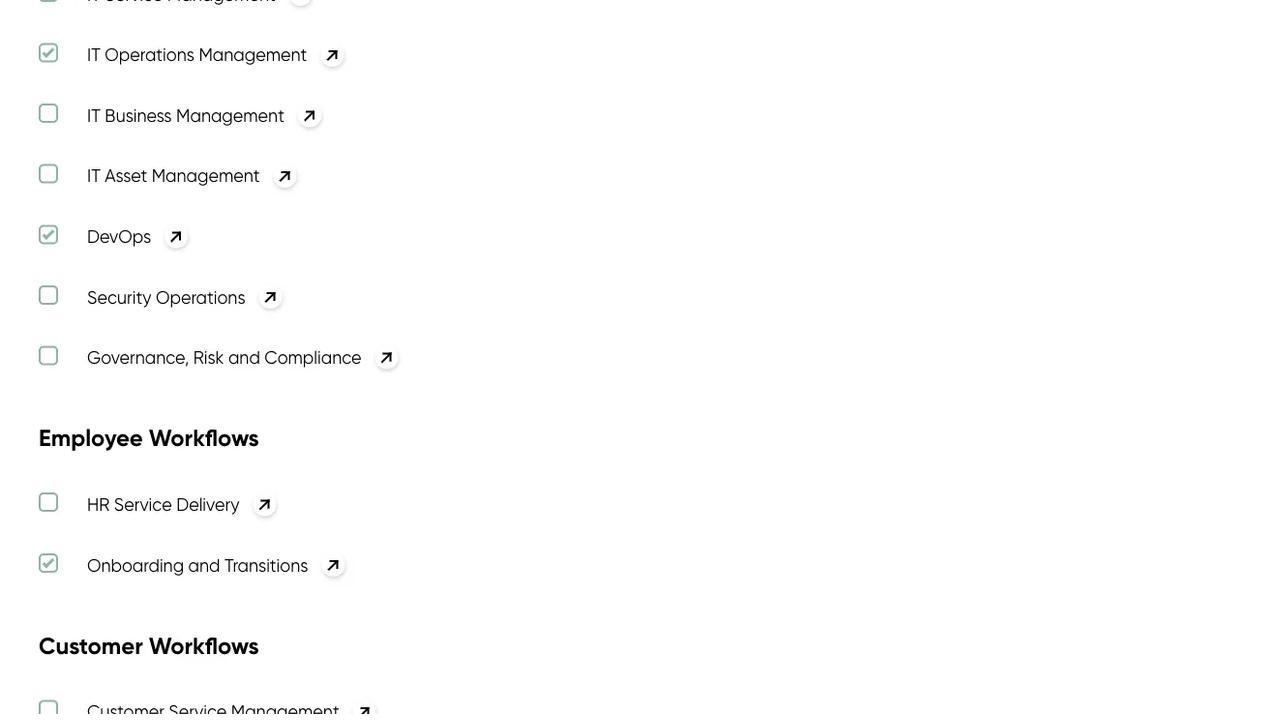 Task type: locate. For each thing, give the bounding box(es) containing it.
workflows
[[149, 424, 259, 453], [149, 631, 259, 660]]

operations up business
[[105, 44, 195, 65]]

and right risk on the left
[[228, 347, 260, 368]]

0 vertical spatial it
[[87, 44, 101, 65]]

workflows up us
[[149, 631, 259, 660]]

1 horizontal spatial customer
[[170, 36, 249, 57]]

1 vertical spatial operations
[[156, 286, 246, 308]]

2 vertical spatial it
[[87, 165, 101, 187]]

operations
[[105, 44, 195, 65], [156, 286, 246, 308]]

hr
[[87, 494, 110, 515]]

2 workflows from the top
[[149, 631, 259, 660]]

customer up it business management
[[170, 36, 249, 57]]

us
[[145, 693, 162, 712]]

0 horizontal spatial customer
[[39, 631, 143, 660]]

0 vertical spatial operations
[[105, 44, 195, 65]]

it operations management
[[87, 44, 307, 65]]

connect
[[39, 693, 104, 712]]

management up it business management
[[199, 44, 307, 65]]

0 vertical spatial management
[[199, 44, 307, 65]]

get started link
[[39, 71, 123, 110]]

it for it business management
[[87, 105, 101, 126]]

1 vertical spatial customer
[[39, 631, 143, 660]]

customer success center link
[[39, 35, 382, 57]]

and down delivery
[[188, 555, 220, 576]]

customer for customer workflows
[[39, 631, 143, 660]]

customer
[[170, 36, 249, 57], [39, 631, 143, 660]]

delivery
[[176, 494, 240, 515]]

it up started
[[87, 44, 101, 65]]

center
[[321, 36, 377, 57]]

management for it business management
[[176, 105, 285, 126]]

1 it from the top
[[87, 44, 101, 65]]

3 it from the top
[[87, 165, 101, 187]]

onboarding
[[87, 555, 184, 576]]

it business management
[[87, 105, 285, 126]]

it asset management
[[87, 165, 260, 187]]

it down started
[[87, 105, 101, 126]]

operations for security
[[156, 286, 246, 308]]

2 vertical spatial management
[[152, 165, 260, 187]]

management for it operations management
[[199, 44, 307, 65]]

governance,
[[87, 347, 189, 368]]

started
[[69, 80, 123, 99]]

workflows for customer workflows
[[149, 631, 259, 660]]

1 vertical spatial and
[[188, 555, 220, 576]]

2 it from the top
[[87, 105, 101, 126]]

and
[[228, 347, 260, 368], [188, 555, 220, 576]]

operations for it
[[105, 44, 195, 65]]

customer for customer success center
[[170, 36, 249, 57]]

1 vertical spatial management
[[176, 105, 285, 126]]

business
[[105, 105, 172, 126]]

management
[[199, 44, 307, 65], [176, 105, 285, 126], [152, 165, 260, 187]]

it left asset
[[87, 165, 101, 187]]

employee workflows
[[39, 424, 259, 453]]

1 horizontal spatial and
[[228, 347, 260, 368]]

0 vertical spatial workflows
[[149, 424, 259, 453]]

devops
[[87, 226, 151, 247]]

security
[[87, 286, 152, 308]]

management for it asset management
[[152, 165, 260, 187]]

it
[[87, 44, 101, 65], [87, 105, 101, 126], [87, 165, 101, 187]]

with
[[108, 693, 140, 712]]

service
[[114, 494, 172, 515]]

1 vertical spatial workflows
[[149, 631, 259, 660]]

onboarding and transitions
[[87, 555, 308, 576]]

workflows up delivery
[[149, 424, 259, 453]]

management down it business management
[[152, 165, 260, 187]]

0 vertical spatial and
[[228, 347, 260, 368]]

0 vertical spatial customer
[[170, 36, 249, 57]]

1 workflows from the top
[[149, 424, 259, 453]]

management down it operations management
[[176, 105, 285, 126]]

operations up risk on the left
[[156, 286, 246, 308]]

1 vertical spatial it
[[87, 105, 101, 126]]

customer up connect with us
[[39, 631, 143, 660]]



Task type: describe. For each thing, give the bounding box(es) containing it.
connect with us
[[39, 693, 162, 712]]

employee
[[39, 424, 143, 453]]

customer success center
[[170, 36, 377, 57]]

0 horizontal spatial and
[[188, 555, 220, 576]]

security operations
[[87, 286, 246, 308]]

governance, risk and compliance
[[87, 347, 362, 368]]

workflows for employee workflows
[[149, 424, 259, 453]]

get started
[[39, 80, 123, 99]]

compliance
[[265, 347, 362, 368]]

success
[[253, 36, 317, 57]]

customer workflows
[[39, 631, 259, 660]]

hr service delivery
[[87, 494, 240, 515]]

risk
[[193, 347, 224, 368]]

get
[[39, 80, 66, 99]]

it for it operations management
[[87, 44, 101, 65]]

it for it asset management
[[87, 165, 101, 187]]

transitions
[[225, 555, 308, 576]]

asset
[[105, 165, 147, 187]]



Task type: vqa. For each thing, say whether or not it's contained in the screenshot.
get
yes



